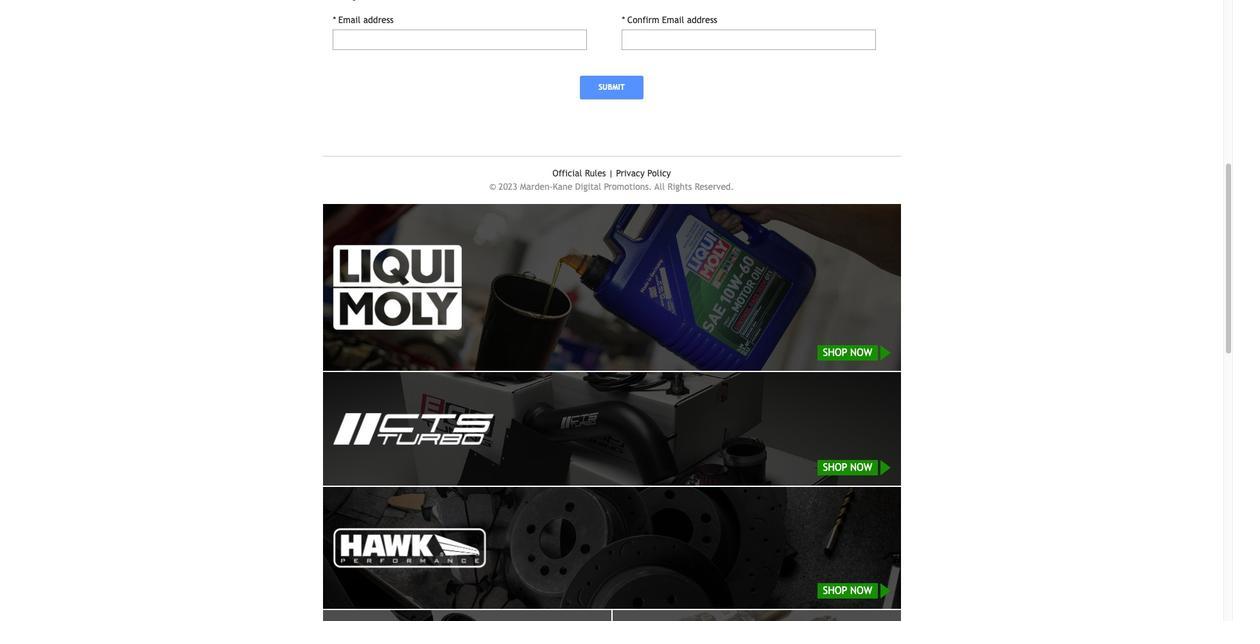 Task type: vqa. For each thing, say whether or not it's contained in the screenshot.
SUBMIT
yes



Task type: locate. For each thing, give the bounding box(es) containing it.
email
[[339, 15, 361, 25], [662, 15, 685, 25]]

|
[[609, 168, 614, 179]]

marden-
[[520, 182, 553, 192]]

2 * from the left
[[622, 15, 625, 25]]

1 * from the left
[[333, 15, 336, 25]]

shop now for 1st shop now 'link'
[[823, 347, 873, 359]]

shop for cts image
[[823, 462, 848, 474]]

promotions.
[[604, 182, 652, 192]]

2 now from the top
[[851, 462, 873, 474]]

shop
[[823, 347, 848, 359], [823, 462, 848, 474], [823, 586, 848, 598]]

1 vertical spatial shop now
[[823, 462, 873, 474]]

digital
[[575, 182, 602, 192]]

now for second shop now 'link' from the top
[[851, 462, 873, 474]]

* for confirm email address
[[622, 15, 625, 25]]

submit
[[599, 83, 625, 92]]

liqui moly image
[[333, 245, 462, 330]]

2 shop from the top
[[823, 462, 848, 474]]

0 vertical spatial now
[[851, 347, 873, 359]]

None email field
[[333, 30, 587, 50], [622, 30, 876, 50], [333, 30, 587, 50], [622, 30, 876, 50]]

3 now from the top
[[851, 586, 873, 598]]

3 shop now from the top
[[823, 586, 873, 598]]

0 horizontal spatial address
[[363, 15, 394, 25]]

1 now from the top
[[851, 347, 873, 359]]

1 vertical spatial now
[[851, 462, 873, 474]]

official rules | privacy policy © 2023 marden-kane digital promotions. all rights reserved.
[[490, 168, 734, 192]]

form containing *
[[323, 0, 901, 115]]

0 horizontal spatial *
[[333, 15, 336, 25]]

rules
[[585, 168, 606, 179]]

form
[[323, 0, 901, 115]]

0 horizontal spatial email
[[339, 15, 361, 25]]

official
[[553, 168, 582, 179]]

0 vertical spatial shop now
[[823, 347, 873, 359]]

1 shop now from the top
[[823, 347, 873, 359]]

1 shop from the top
[[823, 347, 848, 359]]

1 horizontal spatial address
[[687, 15, 718, 25]]

* email address
[[333, 15, 394, 25]]

* for email address
[[333, 15, 336, 25]]

now
[[851, 347, 873, 359], [851, 462, 873, 474], [851, 586, 873, 598]]

address
[[363, 15, 394, 25], [687, 15, 718, 25]]

2 vertical spatial shop now link
[[323, 488, 901, 610]]

1 vertical spatial shop now link
[[323, 372, 901, 487]]

2 email from the left
[[662, 15, 685, 25]]

3 shop from the top
[[823, 586, 848, 598]]

now for 1st shop now 'link'
[[851, 347, 873, 359]]

official rules link
[[553, 168, 606, 179]]

0 vertical spatial shop now link
[[323, 204, 901, 371]]

1 shop now link from the top
[[323, 204, 901, 371]]

2 vertical spatial shop
[[823, 586, 848, 598]]

2 vertical spatial shop now
[[823, 586, 873, 598]]

hawk image
[[333, 529, 486, 569]]

shop now
[[823, 347, 873, 359], [823, 462, 873, 474], [823, 586, 873, 598]]

shop now link
[[323, 204, 901, 371], [323, 372, 901, 487], [323, 488, 901, 610]]

2 shop now link from the top
[[323, 372, 901, 487]]

reserved.
[[695, 182, 734, 192]]

*
[[333, 15, 336, 25], [622, 15, 625, 25]]

1 vertical spatial shop
[[823, 462, 848, 474]]

shop for 'hawk' image
[[823, 586, 848, 598]]

2 vertical spatial now
[[851, 586, 873, 598]]

1 horizontal spatial *
[[622, 15, 625, 25]]

1 horizontal spatial email
[[662, 15, 685, 25]]

0 vertical spatial shop
[[823, 347, 848, 359]]

2 shop now from the top
[[823, 462, 873, 474]]



Task type: describe. For each thing, give the bounding box(es) containing it.
2 address from the left
[[687, 15, 718, 25]]

©
[[490, 182, 496, 192]]

privacy policy link
[[616, 168, 671, 179]]

shop for liqui moly image
[[823, 347, 848, 359]]

1 address from the left
[[363, 15, 394, 25]]

policy
[[648, 168, 671, 179]]

rights
[[668, 182, 692, 192]]

all
[[655, 182, 665, 192]]

privacy
[[616, 168, 645, 179]]

cts image
[[333, 414, 494, 445]]

now for 1st shop now 'link' from the bottom
[[851, 586, 873, 598]]

confirm
[[628, 15, 660, 25]]

kane
[[553, 182, 573, 192]]

shop now for second shop now 'link' from the top
[[823, 462, 873, 474]]

shop now for 1st shop now 'link' from the bottom
[[823, 586, 873, 598]]

3 shop now link from the top
[[323, 488, 901, 610]]

2023
[[499, 182, 518, 192]]

1 email from the left
[[339, 15, 361, 25]]

* confirm email address
[[622, 15, 718, 25]]

submit button
[[580, 76, 644, 100]]



